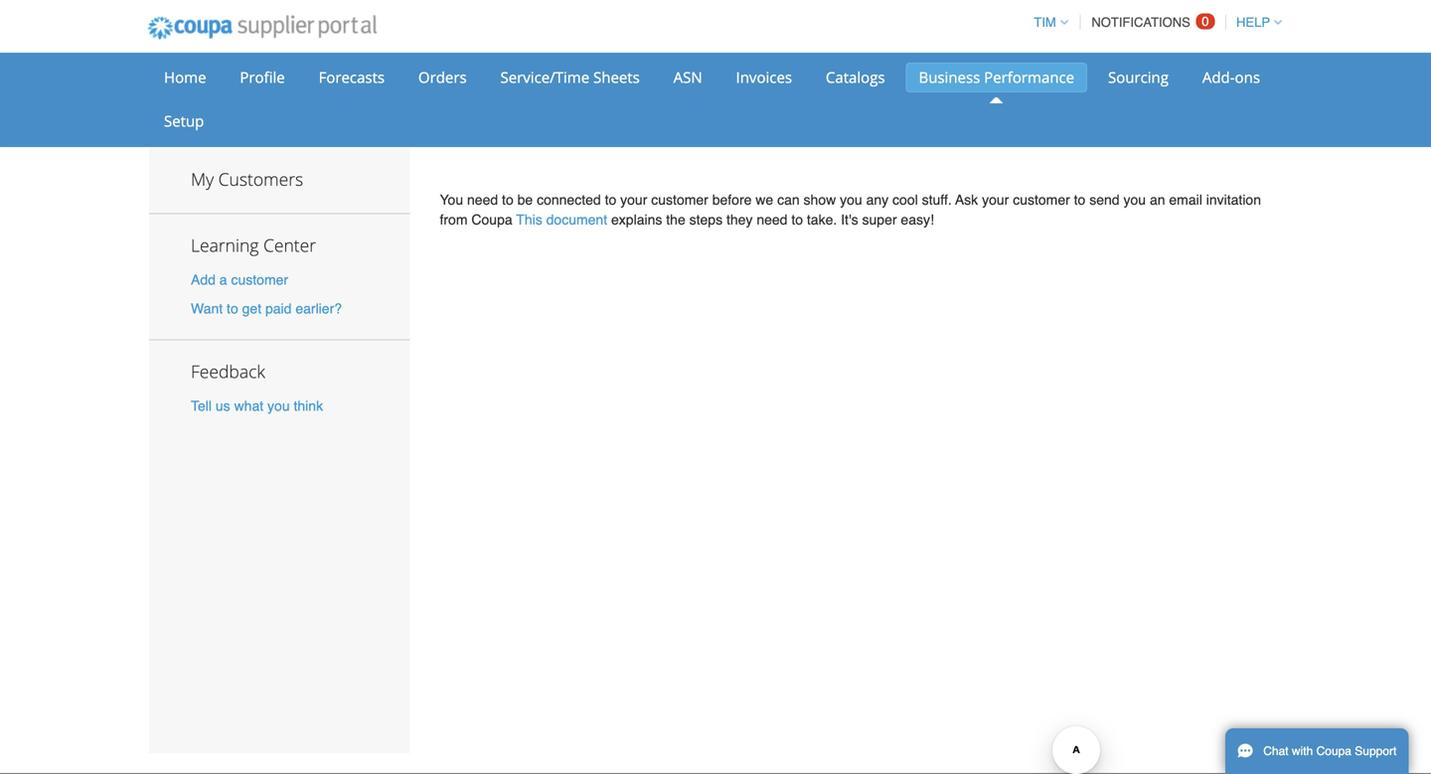 Task type: describe. For each thing, give the bounding box(es) containing it.
this document link
[[516, 212, 608, 228]]

they
[[727, 212, 753, 228]]

1 your from the left
[[621, 192, 648, 208]]

setup
[[164, 111, 204, 131]]

you inside button
[[267, 398, 290, 414]]

add a customer link
[[191, 272, 288, 288]]

us
[[216, 398, 230, 414]]

catalogs link
[[813, 63, 898, 92]]

service/time sheets
[[501, 67, 640, 87]]

chat
[[1264, 745, 1289, 759]]

chat with coupa support button
[[1226, 729, 1409, 774]]

need inside you need to be connected to your customer before we can show you any cool stuff.  ask your customer to send you an email invitation from coupa
[[467, 192, 498, 208]]

invoices link
[[723, 63, 805, 92]]

tell us what you think
[[191, 398, 323, 414]]

from
[[440, 212, 468, 228]]

tim link
[[1025, 15, 1069, 30]]

ons
[[1235, 67, 1261, 87]]

be
[[518, 192, 533, 208]]

this document explains the steps they need to take. it's super easy!
[[516, 212, 934, 228]]

help link
[[1228, 15, 1283, 30]]

sourcing
[[1109, 67, 1169, 87]]

we
[[756, 192, 774, 208]]

take.
[[807, 212, 837, 228]]

asn
[[674, 67, 703, 87]]

asn link
[[661, 63, 715, 92]]

think
[[294, 398, 323, 414]]

it's
[[841, 212, 859, 228]]

easy!
[[901, 212, 934, 228]]

with
[[1292, 745, 1314, 759]]

this
[[516, 212, 543, 228]]

stuff.
[[922, 192, 952, 208]]

you need to be connected to your customer before we can show you any cool stuff.  ask your customer to send you an email invitation from coupa
[[440, 192, 1262, 228]]

can
[[778, 192, 800, 208]]

1 horizontal spatial customer
[[651, 192, 709, 208]]

learning
[[191, 233, 259, 257]]

earlier?
[[296, 301, 342, 317]]

0 horizontal spatial customer
[[231, 272, 288, 288]]

1 vertical spatial need
[[757, 212, 788, 228]]

learning center
[[191, 233, 316, 257]]

invitation
[[1207, 192, 1262, 208]]

my customers
[[191, 168, 303, 191]]

0
[[1202, 14, 1209, 29]]

a
[[220, 272, 227, 288]]

my
[[191, 168, 214, 191]]

performance
[[984, 67, 1075, 87]]

any
[[867, 192, 889, 208]]

email
[[1170, 192, 1203, 208]]

add-ons link
[[1190, 63, 1274, 92]]

sheets
[[594, 67, 640, 87]]

navigation containing notifications 0
[[1025, 3, 1283, 42]]

setup link
[[151, 106, 217, 136]]

tim
[[1034, 15, 1057, 30]]



Task type: vqa. For each thing, say whether or not it's contained in the screenshot.
Search IMAGE at the top of page
no



Task type: locate. For each thing, give the bounding box(es) containing it.
support
[[1355, 745, 1397, 759]]

send
[[1090, 192, 1120, 208]]

2 your from the left
[[982, 192, 1009, 208]]

super
[[862, 212, 897, 228]]

connected
[[537, 192, 601, 208]]

an
[[1150, 192, 1166, 208]]

want
[[191, 301, 223, 317]]

orders link
[[406, 63, 480, 92]]

explains
[[611, 212, 663, 228]]

0 horizontal spatial coupa
[[472, 212, 513, 228]]

the
[[666, 212, 686, 228]]

before
[[713, 192, 752, 208]]

to left be
[[502, 192, 514, 208]]

0 vertical spatial need
[[467, 192, 498, 208]]

coupa
[[472, 212, 513, 228], [1317, 745, 1352, 759]]

center
[[263, 233, 316, 257]]

coupa right with at the bottom of page
[[1317, 745, 1352, 759]]

add-ons
[[1203, 67, 1261, 87]]

1 horizontal spatial you
[[840, 192, 863, 208]]

profile link
[[227, 63, 298, 92]]

to
[[502, 192, 514, 208], [605, 192, 617, 208], [1074, 192, 1086, 208], [792, 212, 803, 228], [227, 301, 238, 317]]

help
[[1237, 15, 1271, 30]]

cool
[[893, 192, 918, 208]]

add-
[[1203, 67, 1235, 87]]

invoices
[[736, 67, 792, 87]]

need right "you"
[[467, 192, 498, 208]]

coupa inside button
[[1317, 745, 1352, 759]]

home
[[164, 67, 206, 87]]

to left send
[[1074, 192, 1086, 208]]

add a customer
[[191, 272, 288, 288]]

you up it's
[[840, 192, 863, 208]]

your right the ask
[[982, 192, 1009, 208]]

want to get paid earlier?
[[191, 301, 342, 317]]

1 vertical spatial coupa
[[1317, 745, 1352, 759]]

get
[[242, 301, 262, 317]]

customer up want to get paid earlier? link
[[231, 272, 288, 288]]

service/time
[[501, 67, 590, 87]]

coupa left this
[[472, 212, 513, 228]]

0 horizontal spatial you
[[267, 398, 290, 414]]

notifications
[[1092, 15, 1191, 30]]

you
[[840, 192, 863, 208], [1124, 192, 1146, 208], [267, 398, 290, 414]]

chat with coupa support
[[1264, 745, 1397, 759]]

paid
[[265, 301, 292, 317]]

customer
[[651, 192, 709, 208], [1013, 192, 1071, 208], [231, 272, 288, 288]]

coupa supplier portal image
[[134, 3, 390, 53]]

service/time sheets link
[[488, 63, 653, 92]]

ask
[[956, 192, 978, 208]]

customers
[[218, 168, 303, 191]]

customer up the
[[651, 192, 709, 208]]

business performance
[[919, 67, 1075, 87]]

feedback
[[191, 360, 265, 383]]

0 vertical spatial coupa
[[472, 212, 513, 228]]

0 horizontal spatial your
[[621, 192, 648, 208]]

need
[[467, 192, 498, 208], [757, 212, 788, 228]]

home link
[[151, 63, 219, 92]]

to down can
[[792, 212, 803, 228]]

2 horizontal spatial customer
[[1013, 192, 1071, 208]]

business performance link
[[906, 63, 1088, 92]]

catalogs
[[826, 67, 885, 87]]

1 horizontal spatial coupa
[[1317, 745, 1352, 759]]

you left an
[[1124, 192, 1146, 208]]

1 horizontal spatial need
[[757, 212, 788, 228]]

steps
[[690, 212, 723, 228]]

tell us what you think button
[[191, 396, 323, 416]]

need down we
[[757, 212, 788, 228]]

coupa inside you need to be connected to your customer before we can show you any cool stuff.  ask your customer to send you an email invitation from coupa
[[472, 212, 513, 228]]

2 horizontal spatial you
[[1124, 192, 1146, 208]]

tell
[[191, 398, 212, 414]]

sourcing link
[[1096, 63, 1182, 92]]

show
[[804, 192, 836, 208]]

forecasts
[[319, 67, 385, 87]]

forecasts link
[[306, 63, 398, 92]]

document
[[546, 212, 608, 228]]

business
[[919, 67, 981, 87]]

1 horizontal spatial your
[[982, 192, 1009, 208]]

notifications 0
[[1092, 14, 1209, 30]]

customer left send
[[1013, 192, 1071, 208]]

add
[[191, 272, 216, 288]]

your up 'explains'
[[621, 192, 648, 208]]

want to get paid earlier? link
[[191, 301, 342, 317]]

profile
[[240, 67, 285, 87]]

orders
[[418, 67, 467, 87]]

to up 'explains'
[[605, 192, 617, 208]]

you right what
[[267, 398, 290, 414]]

0 horizontal spatial need
[[467, 192, 498, 208]]

what
[[234, 398, 264, 414]]

your
[[621, 192, 648, 208], [982, 192, 1009, 208]]

to left get
[[227, 301, 238, 317]]

you
[[440, 192, 463, 208]]

navigation
[[1025, 3, 1283, 42]]



